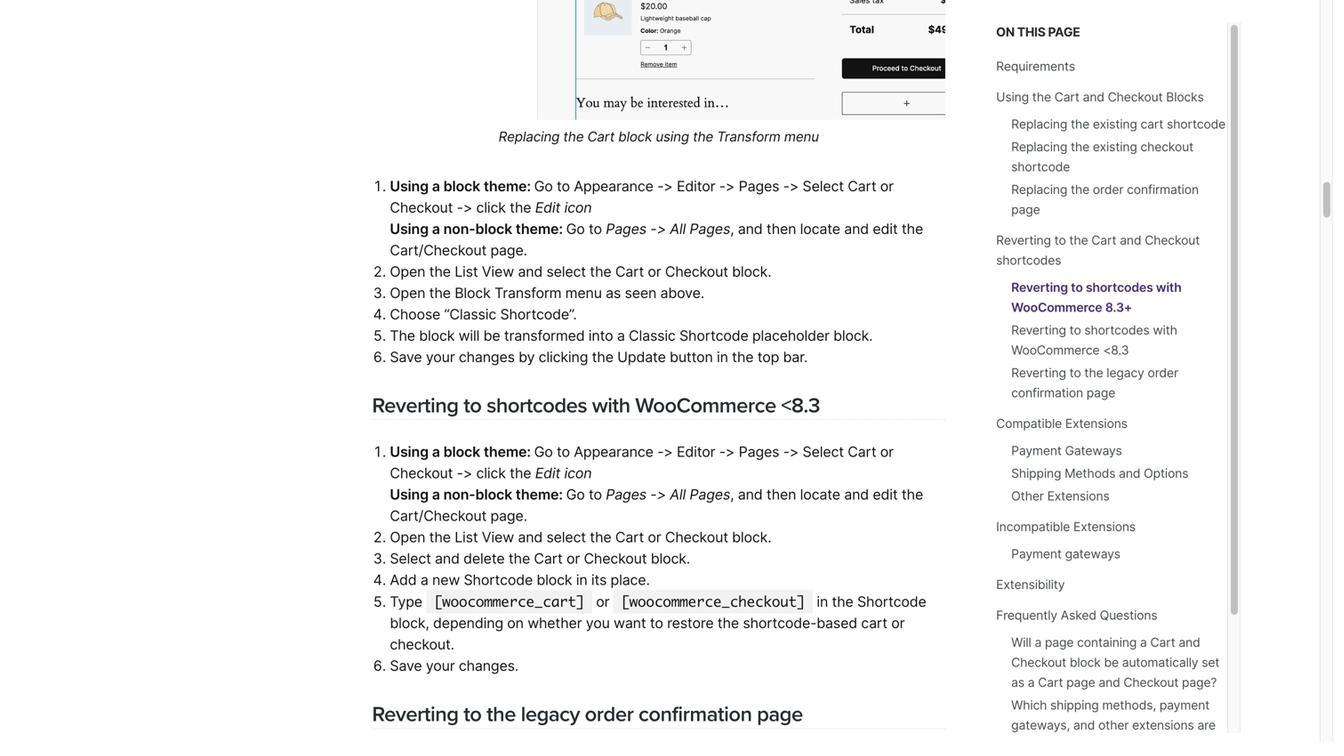 Task type: vqa. For each thing, say whether or not it's contained in the screenshot.


Task type: describe. For each thing, give the bounding box(es) containing it.
checkout
[[1141, 139, 1194, 154]]

0 vertical spatial reverting to the legacy order confirmation page link
[[1012, 365, 1179, 400]]

non- for delete
[[444, 486, 476, 503]]

edit for open the list view and select the cart or checkout block. open the block transform menu as seen above. choose "classic shortcode". the block will be transformed into a classic shortcode placeholder block. save your changes by clicking the update button in the top bar.
[[873, 220, 898, 237]]

its
[[592, 571, 607, 589]]

or inside type [woocommerce_cart] or [woocommerce_checkout]
[[596, 593, 610, 610]]

open the list view and select the cart or checkout block. select and delete the cart or checkout block. add a new shortcode block in its place.
[[390, 529, 772, 589]]

page inside reverting to shortcodes with woocommerce 8.3+ reverting to shortcodes with woocommerce <8.3 reverting to the legacy order confirmation page
[[1087, 385, 1116, 400]]

to inside reverting to the cart and checkout shortcodes
[[1055, 233, 1067, 248]]

requirements link
[[997, 59, 1076, 74]]

appearance for checkout
[[574, 443, 654, 461]]

replacing the cart block using the transform menu
[[499, 129, 819, 145]]

will
[[459, 327, 480, 344]]

payment for payment gateways shipping methods and options other extensions
[[1012, 443, 1062, 458]]

other
[[1012, 488, 1044, 504]]

frequently asked questions link
[[997, 608, 1158, 623]]

shipping methods and options link
[[1012, 466, 1189, 481]]

requirements
[[997, 59, 1076, 74]]

shortcode inside the open the list view and select the cart or checkout block. select and delete the cart or checkout block. add a new shortcode block in its place.
[[464, 571, 533, 589]]

compatible extensions
[[997, 416, 1128, 431]]

changes.
[[459, 657, 519, 675]]

legacy inside reverting to shortcodes with woocommerce 8.3+ reverting to shortcodes with woocommerce <8.3 reverting to the legacy order confirmation page
[[1107, 365, 1145, 380]]

based
[[817, 614, 858, 632]]

are
[[1198, 718, 1216, 733]]

reverting to shortcodes with woocommerce <8.3
[[372, 393, 820, 419]]

transform inside open the list view and select the cart or checkout block. open the block transform menu as seen above. choose "classic shortcode". the block will be transformed into a classic shortcode placeholder block. save your changes by clicking the update button in the top bar.
[[495, 284, 562, 301]]

placeholder
[[753, 327, 830, 344]]

block inside will a page containing a cart and checkout block be automatically set as a cart page and checkout page? which shipping methods, payment gateways, and other extensions are supported?
[[1070, 655, 1101, 670]]

icon for menu
[[565, 199, 592, 216]]

2 your from the top
[[426, 657, 455, 675]]

choose
[[390, 305, 441, 323]]

go to appearance -> editor -> pages -> select cart or checkout -> click the for seen
[[390, 177, 894, 216]]

0 vertical spatial transform
[[717, 129, 781, 145]]

using the cart and checkout blocks link
[[997, 89, 1205, 105]]

extensibility
[[997, 577, 1065, 592]]

checkout inside open the list view and select the cart or checkout block. open the block transform menu as seen above. choose "classic shortcode". the block will be transformed into a classic shortcode placeholder block. save your changes by clicking the update button in the top bar.
[[665, 263, 729, 280]]

extensibility link
[[997, 577, 1065, 592]]

gateways
[[1066, 546, 1121, 561]]

on
[[997, 24, 1015, 40]]

methods,
[[1103, 698, 1157, 713]]

locate for open the list view and select the cart or checkout block. select and delete the cart or checkout block. add a new shortcode block in its place.
[[800, 486, 841, 503]]

depending
[[433, 614, 504, 632]]

type [woocommerce_cart] or [woocommerce_checkout]
[[390, 593, 806, 610]]

frequently
[[997, 608, 1058, 623]]

blocks
[[1167, 89, 1205, 105]]

block
[[455, 284, 491, 301]]

menu inside open the list view and select the cart or checkout block. open the block transform menu as seen above. choose "classic shortcode". the block will be transformed into a classic shortcode placeholder block. save your changes by clicking the update button in the top bar.
[[566, 284, 602, 301]]

add
[[390, 571, 417, 589]]

incompatible
[[997, 519, 1071, 534]]

shortcode-
[[743, 614, 817, 632]]

other extensions link
[[1012, 488, 1110, 504]]

incompatible extensions
[[997, 519, 1136, 534]]

confirmation inside reverting to shortcodes with woocommerce 8.3+ reverting to shortcodes with woocommerce <8.3 reverting to the legacy order confirmation page
[[1012, 385, 1084, 400]]

1 vertical spatial reverting to shortcodes with woocommerce <8.3 link
[[372, 393, 820, 419]]

the
[[390, 327, 415, 344]]

extensions for incompatible
[[1074, 519, 1136, 534]]

incompatible extensions link
[[997, 519, 1136, 534]]

using
[[656, 129, 690, 145]]

select for cart
[[547, 529, 586, 546]]

payment gateways link
[[1012, 443, 1123, 458]]

payment gateways
[[1012, 546, 1121, 561]]

shipping
[[1012, 466, 1062, 481]]

checkout.
[[390, 636, 455, 653]]

a inside the open the list view and select the cart or checkout block. select and delete the cart or checkout block. add a new shortcode block in its place.
[[421, 571, 429, 589]]

will a page containing a cart and checkout block be automatically set as a cart page and checkout page? link
[[1012, 635, 1220, 690]]

checkout inside reverting to the cart and checkout shortcodes
[[1145, 233, 1200, 248]]

editor for block.
[[677, 443, 716, 461]]

type
[[390, 593, 423, 610]]

1 vertical spatial shortcode
[[1012, 159, 1071, 174]]

2 vertical spatial confirmation
[[639, 702, 752, 728]]

then for open the list view and select the cart or checkout block. select and delete the cart or checkout block. add a new shortcode block in its place.
[[767, 486, 797, 503]]

select for open the list view and select the cart or checkout block. select and delete the cart or checkout block. add a new shortcode block in its place.
[[803, 443, 844, 461]]

payment
[[1160, 698, 1210, 713]]

the inside reverting to shortcodes with woocommerce 8.3+ reverting to shortcodes with woocommerce <8.3 reverting to the legacy order confirmation page
[[1085, 365, 1104, 380]]

above.
[[661, 284, 705, 301]]

button
[[670, 348, 713, 366]]

a inside open the list view and select the cart or checkout block. open the block transform menu as seen above. choose "classic shortcode". the block will be transformed into a classic shortcode placeholder block. save your changes by clicking the update button in the top bar.
[[617, 327, 625, 344]]

and inside open the list view and select the cart or checkout block. open the block transform menu as seen above. choose "classic shortcode". the block will be transformed into a classic shortcode placeholder block. save your changes by clicking the update button in the top bar.
[[518, 263, 543, 280]]

frequently asked questions
[[997, 608, 1158, 623]]

compatible extensions link
[[997, 416, 1128, 431]]

which shipping methods, payment gateways, and other extensions are supported? link
[[1012, 698, 1216, 742]]

go to appearance -> editor -> pages -> select cart or checkout -> click the for checkout
[[390, 443, 894, 482]]

delete
[[464, 550, 505, 567]]

edit for cart
[[535, 465, 561, 482]]

be inside will a page containing a cart and checkout block be automatically set as a cart page and checkout page? which shipping methods, payment gateways, and other extensions are supported?
[[1105, 655, 1119, 670]]

payment gateways shipping methods and options other extensions
[[1012, 443, 1189, 504]]

seen
[[625, 284, 657, 301]]

edit icon using a non-block theme: go to pages -> all pages for cart
[[390, 465, 731, 503]]

open for open the list view and select the cart or checkout block. open the block transform menu as seen above. choose "classic shortcode". the block will be transformed into a classic shortcode placeholder block. save your changes by clicking the update button in the top bar.
[[390, 263, 426, 280]]

block inside open the list view and select the cart or checkout block. open the block transform menu as seen above. choose "classic shortcode". the block will be transformed into a classic shortcode placeholder block. save your changes by clicking the update button in the top bar.
[[419, 327, 455, 344]]

bar.
[[783, 348, 808, 366]]

reverting to shortcodes with woocommerce 8.3+ reverting to shortcodes with woocommerce <8.3 reverting to the legacy order confirmation page
[[1012, 280, 1182, 400]]

order inside replacing the existing cart shortcode replacing the existing checkout shortcode replacing the order confirmation page
[[1093, 182, 1124, 197]]

on this page
[[997, 24, 1081, 40]]

page inside replacing the existing cart shortcode replacing the existing checkout shortcode replacing the order confirmation page
[[1012, 202, 1041, 217]]

as inside will a page containing a cart and checkout block be automatically set as a cart page and checkout page? which shipping methods, payment gateways, and other extensions are supported?
[[1012, 675, 1025, 690]]

view for delete
[[482, 529, 514, 546]]

block inside the open the list view and select the cart or checkout block. select and delete the cart or checkout block. add a new shortcode block in its place.
[[537, 571, 573, 589]]

on
[[507, 614, 524, 632]]

supported?
[[1012, 738, 1077, 742]]

appearance for seen
[[574, 177, 654, 195]]

payment gateways link
[[1012, 546, 1121, 561]]

[woocommerce_checkout]
[[621, 593, 806, 610]]

shortcode".
[[500, 305, 577, 323]]

options
[[1144, 466, 1189, 481]]

using a block theme: for block
[[390, 177, 534, 195]]

your inside open the list view and select the cart or checkout block. open the block transform menu as seen above. choose "classic shortcode". the block will be transformed into a classic shortcode placeholder block. save your changes by clicking the update button in the top bar.
[[426, 348, 455, 366]]

0 horizontal spatial <8.3
[[782, 393, 820, 419]]

set
[[1202, 655, 1220, 670]]

1 vertical spatial with
[[1153, 323, 1178, 338]]

or inside open the list view and select the cart or checkout block. open the block transform menu as seen above. choose "classic shortcode". the block will be transformed into a classic shortcode placeholder block. save your changes by clicking the update button in the top bar.
[[648, 263, 662, 280]]

reverting for reverting to the cart and checkout shortcodes
[[997, 233, 1052, 248]]

in the shortcode block, depending on whether you want to restore the shortcode-based cart or checkout.
[[390, 593, 927, 653]]

replacing the existing checkout shortcode link
[[1012, 139, 1194, 174]]

by
[[519, 348, 535, 366]]

asked
[[1061, 608, 1097, 623]]

or inside in the shortcode block, depending on whether you want to restore the shortcode-based cart or checkout.
[[892, 614, 905, 632]]

2 vertical spatial order
[[585, 702, 634, 728]]

place.
[[611, 571, 650, 589]]

gateways,
[[1012, 718, 1071, 733]]

questions
[[1100, 608, 1158, 623]]

1 horizontal spatial menu
[[785, 129, 819, 145]]

compatible
[[997, 416, 1063, 431]]

cart inside open the list view and select the cart or checkout block. open the block transform menu as seen above. choose "classic shortcode". the block will be transformed into a classic shortcode placeholder block. save your changes by clicking the update button in the top bar.
[[616, 263, 644, 280]]

reverting for reverting to the legacy order confirmation page
[[372, 702, 459, 728]]

gateways
[[1066, 443, 1123, 458]]

will
[[1012, 635, 1032, 650]]

with for reverting to shortcodes with woocommerce 8.3+ reverting to shortcodes with woocommerce <8.3 reverting to the legacy order confirmation page
[[1157, 280, 1182, 295]]

icon for cart
[[565, 465, 592, 482]]

replacing the order confirmation page link
[[1012, 182, 1199, 217]]

cart/checkout for the
[[390, 241, 487, 259]]

shortcodes down 8.3+
[[1085, 323, 1150, 338]]

classic
[[629, 327, 676, 344]]

methods
[[1065, 466, 1116, 481]]

edit icon using a non-block theme: go to pages -> all pages for menu
[[390, 199, 731, 237]]

be inside open the list view and select the cart or checkout block. open the block transform menu as seen above. choose "classic shortcode". the block will be transformed into a classic shortcode placeholder block. save your changes by clicking the update button in the top bar.
[[484, 327, 501, 344]]

transformed
[[504, 327, 585, 344]]

confirmation inside replacing the existing cart shortcode replacing the existing checkout shortcode replacing the order confirmation page
[[1127, 182, 1199, 197]]



Task type: locate. For each thing, give the bounding box(es) containing it.
your down "checkout."
[[426, 657, 455, 675]]

2 vertical spatial extensions
[[1074, 519, 1136, 534]]

0 vertical spatial appearance
[[574, 177, 654, 195]]

order
[[1093, 182, 1124, 197], [1148, 365, 1179, 380], [585, 702, 634, 728]]

0 vertical spatial view
[[482, 263, 514, 280]]

to inside in the shortcode block, depending on whether you want to restore the shortcode-based cart or checkout.
[[650, 614, 664, 632]]

block,
[[390, 614, 430, 632]]

containing
[[1078, 635, 1137, 650]]

0 horizontal spatial cart
[[862, 614, 888, 632]]

page. for the
[[491, 507, 527, 525]]

1 vertical spatial save
[[390, 657, 422, 675]]

cart/checkout
[[390, 241, 487, 259], [390, 507, 487, 525]]

page. up block
[[491, 241, 527, 259]]

0 vertical spatial click
[[477, 199, 506, 216]]

1 vertical spatial then
[[767, 486, 797, 503]]

1 click from the top
[[477, 199, 506, 216]]

pages
[[739, 177, 780, 195], [606, 220, 647, 237], [690, 220, 731, 237], [739, 443, 780, 461], [606, 486, 647, 503], [690, 486, 731, 503]]

save down "checkout."
[[390, 657, 422, 675]]

2 vertical spatial shortcode
[[858, 593, 927, 610]]

open the list view and select the cart or checkout block. open the block transform menu as seen above. choose "classic shortcode". the block will be transformed into a classic shortcode placeholder block. save your changes by clicking the update button in the top bar.
[[390, 263, 873, 366]]

reverting inside reverting to the cart and checkout shortcodes
[[997, 233, 1052, 248]]

view for block
[[482, 263, 514, 280]]

1 appearance from the top
[[574, 177, 654, 195]]

0 vertical spatial with
[[1157, 280, 1182, 295]]

you
[[586, 614, 610, 632]]

payment
[[1012, 443, 1062, 458], [1012, 546, 1062, 561]]

1 vertical spatial click
[[477, 465, 506, 482]]

using the cart and checkout blocks
[[997, 89, 1205, 105]]

2 vertical spatial woocommerce
[[636, 393, 777, 419]]

0 horizontal spatial as
[[606, 284, 621, 301]]

with down reverting to the cart and checkout shortcodes "link"
[[1157, 280, 1182, 295]]

0 vertical spatial all
[[670, 220, 686, 237]]

view inside open the list view and select the cart or checkout block. open the block transform menu as seen above. choose "classic shortcode". the block will be transformed into a classic shortcode placeholder block. save your changes by clicking the update button in the top bar.
[[482, 263, 514, 280]]

in inside in the shortcode block, depending on whether you want to restore the shortcode-based cart or checkout.
[[817, 593, 829, 610]]

1 vertical spatial existing
[[1093, 139, 1138, 154]]

1 vertical spatial locate
[[800, 486, 841, 503]]

1 vertical spatial cart/checkout
[[390, 507, 487, 525]]

extensions for compatible
[[1066, 416, 1128, 431]]

2 click from the top
[[477, 465, 506, 482]]

0 vertical spatial your
[[426, 348, 455, 366]]

want
[[614, 614, 646, 632]]

0 vertical spatial in
[[717, 348, 729, 366]]

2 horizontal spatial confirmation
[[1127, 182, 1199, 197]]

reverting to the cart and checkout shortcodes link
[[997, 233, 1200, 268]]

1 vertical spatial legacy
[[521, 702, 580, 728]]

1 using a block theme: from the top
[[390, 177, 534, 195]]

edit for open the list view and select the cart or checkout block. select and delete the cart or checkout block. add a new shortcode block in its place.
[[873, 486, 898, 503]]

<8.3 down 8.3+
[[1104, 343, 1130, 358]]

2 then from the top
[[767, 486, 797, 503]]

2 using a block theme: from the top
[[390, 443, 534, 461]]

cart inside reverting to the cart and checkout shortcodes
[[1092, 233, 1117, 248]]

view up delete
[[482, 529, 514, 546]]

all for above.
[[670, 220, 686, 237]]

1 vertical spatial as
[[1012, 675, 1025, 690]]

edit
[[535, 199, 561, 216], [535, 465, 561, 482]]

in right button
[[717, 348, 729, 366]]

woocommerce left 8.3+
[[1012, 300, 1103, 315]]

extensions
[[1066, 416, 1128, 431], [1048, 488, 1110, 504], [1074, 519, 1136, 534]]

shortcodes inside reverting to the cart and checkout shortcodes
[[997, 253, 1062, 268]]

1 vertical spatial open
[[390, 284, 426, 301]]

shortcode inside in the shortcode block, depending on whether you want to restore the shortcode-based cart or checkout.
[[858, 593, 927, 610]]

transform up shortcode".
[[495, 284, 562, 301]]

woocommerce for <8.3
[[636, 393, 777, 419]]

reverting to shortcodes with woocommerce <8.3 link down the clicking
[[372, 393, 820, 419]]

reverting for reverting to shortcodes with woocommerce <8.3
[[372, 393, 459, 419]]

2 , from the top
[[731, 486, 734, 503]]

1 vertical spatial edit
[[873, 486, 898, 503]]

list for delete
[[455, 529, 478, 546]]

shortcode
[[680, 327, 749, 344], [464, 571, 533, 589], [858, 593, 927, 610]]

1 , from the top
[[731, 220, 734, 237]]

theme:
[[484, 177, 531, 195], [516, 220, 563, 237], [484, 443, 531, 461], [516, 486, 563, 503]]

as
[[606, 284, 621, 301], [1012, 675, 1025, 690]]

view
[[482, 263, 514, 280], [482, 529, 514, 546]]

with down the reverting to shortcodes with woocommerce 8.3+ link
[[1153, 323, 1178, 338]]

open inside the open the list view and select the cart or checkout block. select and delete the cart or checkout block. add a new shortcode block in its place.
[[390, 529, 426, 546]]

0 vertical spatial select
[[803, 177, 844, 195]]

using
[[997, 89, 1030, 105], [390, 177, 429, 195], [390, 220, 429, 237], [390, 443, 429, 461], [390, 486, 429, 503]]

0 vertical spatial be
[[484, 327, 501, 344]]

0 vertical spatial non-
[[444, 220, 476, 237]]

1 vertical spatial cart
[[862, 614, 888, 632]]

1 vertical spatial , and then locate and edit the cart/checkout page.
[[390, 486, 924, 525]]

1 horizontal spatial legacy
[[1107, 365, 1145, 380]]

0 vertical spatial shortcode
[[680, 327, 749, 344]]

<8.3 down bar.
[[782, 393, 820, 419]]

1 vertical spatial shortcode
[[464, 571, 533, 589]]

in inside open the list view and select the cart or checkout block. open the block transform menu as seen above. choose "classic shortcode". the block will be transformed into a classic shortcode placeholder block. save your changes by clicking the update button in the top bar.
[[717, 348, 729, 366]]

1 icon from the top
[[565, 199, 592, 216]]

, and then locate and edit the cart/checkout page. for above.
[[390, 220, 924, 259]]

save inside open the list view and select the cart or checkout block. open the block transform menu as seen above. choose "classic shortcode". the block will be transformed into a classic shortcode placeholder block. save your changes by clicking the update button in the top bar.
[[390, 348, 422, 366]]

click up block
[[477, 199, 506, 216]]

list up block
[[455, 263, 478, 280]]

using a block theme: for delete
[[390, 443, 534, 461]]

cart inside replacing the existing cart shortcode replacing the existing checkout shortcode replacing the order confirmation page
[[1141, 117, 1164, 132]]

non- up delete
[[444, 486, 476, 503]]

0 horizontal spatial reverting to shortcodes with woocommerce <8.3 link
[[372, 393, 820, 419]]

, and then locate and edit the cart/checkout page. for block.
[[390, 486, 924, 525]]

page. up delete
[[491, 507, 527, 525]]

select up shortcode".
[[547, 263, 586, 280]]

or
[[881, 177, 894, 195], [648, 263, 662, 280], [881, 443, 894, 461], [648, 529, 662, 546], [567, 550, 580, 567], [596, 593, 610, 610], [892, 614, 905, 632]]

1 vertical spatial go to appearance -> editor -> pages -> select cart or checkout -> click the
[[390, 443, 894, 482]]

click for delete
[[477, 465, 506, 482]]

1 vertical spatial edit
[[535, 465, 561, 482]]

1 vertical spatial icon
[[565, 465, 592, 482]]

payment inside payment gateways shipping methods and options other extensions
[[1012, 443, 1062, 458]]

, for above.
[[731, 220, 734, 237]]

0 vertical spatial existing
[[1093, 117, 1138, 132]]

will a page containing a cart and checkout block be automatically set as a cart page and checkout page? which shipping methods, payment gateways, and other extensions are supported?
[[1012, 635, 1220, 742]]

0 vertical spatial open
[[390, 263, 426, 280]]

1 horizontal spatial order
[[1093, 182, 1124, 197]]

1 vertical spatial menu
[[566, 284, 602, 301]]

select up type [woocommerce_cart] or [woocommerce_checkout]
[[547, 529, 586, 546]]

, and then locate and edit the cart/checkout page.
[[390, 220, 924, 259], [390, 486, 924, 525]]

1 go to appearance -> editor -> pages -> select cart or checkout -> click the from the top
[[390, 177, 894, 216]]

1 horizontal spatial reverting to the legacy order confirmation page link
[[1012, 365, 1179, 400]]

, for block.
[[731, 486, 734, 503]]

1 view from the top
[[482, 263, 514, 280]]

page. for transform
[[491, 241, 527, 259]]

1 horizontal spatial shortcode
[[680, 327, 749, 344]]

shortcodes up 8.3+
[[1086, 280, 1154, 295]]

1 vertical spatial select
[[803, 443, 844, 461]]

shortcodes up the reverting to shortcodes with woocommerce 8.3+ link
[[997, 253, 1062, 268]]

cart/checkout up block
[[390, 241, 487, 259]]

2 , and then locate and edit the cart/checkout page. from the top
[[390, 486, 924, 525]]

2 vertical spatial with
[[592, 393, 631, 419]]

be up changes
[[484, 327, 501, 344]]

payment for payment gateways
[[1012, 546, 1062, 561]]

replacing
[[1012, 117, 1068, 132], [499, 129, 560, 145], [1012, 139, 1068, 154], [1012, 182, 1068, 197]]

editor for above.
[[677, 177, 716, 195]]

1 vertical spatial appearance
[[574, 443, 654, 461]]

reverting for reverting to shortcodes with woocommerce 8.3+ reverting to shortcodes with woocommerce <8.3 reverting to the legacy order confirmation page
[[1012, 280, 1069, 295]]

select for menu
[[547, 263, 586, 280]]

1 vertical spatial transform
[[495, 284, 562, 301]]

1 vertical spatial select
[[547, 529, 586, 546]]

your left changes
[[426, 348, 455, 366]]

2 editor from the top
[[677, 443, 716, 461]]

1 then from the top
[[767, 220, 797, 237]]

existing down replacing the existing cart shortcode link
[[1093, 139, 1138, 154]]

1 horizontal spatial transform
[[717, 129, 781, 145]]

save
[[390, 348, 422, 366], [390, 657, 422, 675]]

0 horizontal spatial reverting to the legacy order confirmation page link
[[372, 702, 803, 728]]

in inside the open the list view and select the cart or checkout block. select and delete the cart or checkout block. add a new shortcode block in its place.
[[576, 571, 588, 589]]

payment down incompatible
[[1012, 546, 1062, 561]]

,
[[731, 220, 734, 237], [731, 486, 734, 503]]

1 payment from the top
[[1012, 443, 1062, 458]]

page.
[[491, 241, 527, 259], [491, 507, 527, 525]]

0 horizontal spatial in
[[576, 571, 588, 589]]

as up 'which'
[[1012, 675, 1025, 690]]

1 existing from the top
[[1093, 117, 1138, 132]]

1 vertical spatial list
[[455, 529, 478, 546]]

2 save from the top
[[390, 657, 422, 675]]

block.
[[732, 263, 772, 280], [834, 327, 873, 344], [732, 529, 772, 546], [651, 550, 690, 567]]

0 vertical spatial cart
[[1141, 117, 1164, 132]]

1 your from the top
[[426, 348, 455, 366]]

, and then locate and edit the cart/checkout page. up place. at the left
[[390, 486, 924, 525]]

0 vertical spatial locate
[[800, 220, 841, 237]]

0 vertical spatial woocommerce
[[1012, 300, 1103, 315]]

0 horizontal spatial order
[[585, 702, 634, 728]]

2 edit from the top
[[535, 465, 561, 482]]

0 vertical spatial list
[[455, 263, 478, 280]]

go to appearance -> editor -> pages -> select cart or checkout -> click the down reverting to shortcodes with woocommerce <8.3
[[390, 443, 894, 482]]

all for block.
[[670, 486, 686, 503]]

2 locate from the top
[[800, 486, 841, 503]]

2 cart/checkout from the top
[[390, 507, 487, 525]]

0 vertical spatial edit icon using a non-block theme: go to pages -> all pages
[[390, 199, 731, 237]]

0 vertical spatial go to appearance -> editor -> pages -> select cart or checkout -> click the
[[390, 177, 894, 216]]

0 vertical spatial edit
[[535, 199, 561, 216]]

click up delete
[[477, 465, 506, 482]]

0 horizontal spatial legacy
[[521, 702, 580, 728]]

1 vertical spatial in
[[576, 571, 588, 589]]

0 vertical spatial confirmation
[[1127, 182, 1199, 197]]

shortcode
[[1167, 117, 1226, 132], [1012, 159, 1071, 174]]

save down the
[[390, 348, 422, 366]]

0 vertical spatial icon
[[565, 199, 592, 216]]

2 list from the top
[[455, 529, 478, 546]]

extensions inside payment gateways shipping methods and options other extensions
[[1048, 488, 1110, 504]]

1 vertical spatial your
[[426, 657, 455, 675]]

appearance down the replacing the cart block using the transform menu
[[574, 177, 654, 195]]

new
[[432, 571, 460, 589]]

select inside open the list view and select the cart or checkout block. open the block transform menu as seen above. choose "classic shortcode". the block will be transformed into a classic shortcode placeholder block. save your changes by clicking the update button in the top bar.
[[547, 263, 586, 280]]

shipping
[[1051, 698, 1099, 713]]

clicking
[[539, 348, 588, 366]]

0 horizontal spatial shortcode
[[1012, 159, 1071, 174]]

2 vertical spatial open
[[390, 529, 426, 546]]

1 open from the top
[[390, 263, 426, 280]]

<8.3 inside reverting to shortcodes with woocommerce 8.3+ reverting to shortcodes with woocommerce <8.3 reverting to the legacy order confirmation page
[[1104, 343, 1130, 358]]

appearance down reverting to shortcodes with woocommerce <8.3
[[574, 443, 654, 461]]

select inside the open the list view and select the cart or checkout block. select and delete the cart or checkout block. add a new shortcode block in its place.
[[390, 550, 431, 567]]

0 vertical spatial page.
[[491, 241, 527, 259]]

woocommerce down button
[[636, 393, 777, 419]]

this
[[1018, 24, 1046, 40]]

1 vertical spatial payment
[[1012, 546, 1062, 561]]

and inside reverting to the cart and checkout shortcodes
[[1120, 233, 1142, 248]]

in
[[717, 348, 729, 366], [576, 571, 588, 589], [817, 593, 829, 610]]

select inside the open the list view and select the cart or checkout block. select and delete the cart or checkout block. add a new shortcode block in its place.
[[547, 529, 586, 546]]

existing down using the cart and checkout blocks
[[1093, 117, 1138, 132]]

cart/checkout for and
[[390, 507, 487, 525]]

0 vertical spatial order
[[1093, 182, 1124, 197]]

1 vertical spatial editor
[[677, 443, 716, 461]]

block
[[619, 129, 652, 145], [444, 177, 481, 195], [476, 220, 513, 237], [419, 327, 455, 344], [444, 443, 481, 461], [476, 486, 513, 503], [537, 571, 573, 589], [1070, 655, 1101, 670]]

reverting to shortcodes with woocommerce 8.3+ link
[[1012, 280, 1182, 315]]

reverting to the cart and checkout shortcodes
[[997, 233, 1200, 268]]

in up based
[[817, 593, 829, 610]]

payment up shipping
[[1012, 443, 1062, 458]]

a
[[432, 177, 440, 195], [432, 220, 440, 237], [617, 327, 625, 344], [432, 443, 440, 461], [432, 486, 440, 503], [421, 571, 429, 589], [1035, 635, 1042, 650], [1141, 635, 1148, 650], [1028, 675, 1035, 690]]

legacy
[[1107, 365, 1145, 380], [521, 702, 580, 728]]

0 vertical spatial payment
[[1012, 443, 1062, 458]]

0 vertical spatial , and then locate and edit the cart/checkout page.
[[390, 220, 924, 259]]

[woocommerce_cart]
[[434, 593, 585, 610]]

shortcodes
[[997, 253, 1062, 268], [1086, 280, 1154, 295], [1085, 323, 1150, 338], [487, 393, 587, 419]]

1 vertical spatial reverting to the legacy order confirmation page link
[[372, 702, 803, 728]]

the inside reverting to the cart and checkout shortcodes
[[1070, 233, 1089, 248]]

go
[[534, 177, 553, 195], [566, 220, 585, 237], [534, 443, 553, 461], [566, 486, 585, 503]]

list inside the open the list view and select the cart or checkout block. select and delete the cart or checkout block. add a new shortcode block in its place.
[[455, 529, 478, 546]]

with down update
[[592, 393, 631, 419]]

2 open from the top
[[390, 284, 426, 301]]

0 vertical spatial shortcode
[[1167, 117, 1226, 132]]

be down containing
[[1105, 655, 1119, 670]]

transform
[[717, 129, 781, 145], [495, 284, 562, 301]]

2 horizontal spatial order
[[1148, 365, 1179, 380]]

cart
[[1141, 117, 1164, 132], [862, 614, 888, 632]]

2 edit from the top
[[873, 486, 898, 503]]

update
[[618, 348, 666, 366]]

2 page. from the top
[[491, 507, 527, 525]]

reverting to shortcodes with woocommerce <8.3 link down 8.3+
[[1012, 323, 1178, 358]]

0 vertical spatial extensions
[[1066, 416, 1128, 431]]

1 horizontal spatial reverting to shortcodes with woocommerce <8.3 link
[[1012, 323, 1178, 358]]

1 cart/checkout from the top
[[390, 241, 487, 259]]

1 vertical spatial page.
[[491, 507, 527, 525]]

0 vertical spatial reverting to shortcodes with woocommerce <8.3 link
[[1012, 323, 1178, 358]]

2 edit icon using a non-block theme: go to pages -> all pages from the top
[[390, 465, 731, 503]]

page?
[[1183, 675, 1218, 690]]

2 existing from the top
[[1093, 139, 1138, 154]]

1 vertical spatial ,
[[731, 486, 734, 503]]

1 vertical spatial using a block theme:
[[390, 443, 534, 461]]

icon
[[565, 199, 592, 216], [565, 465, 592, 482]]

1 edit icon using a non-block theme: go to pages -> all pages from the top
[[390, 199, 731, 237]]

0 vertical spatial select
[[547, 263, 586, 280]]

1 vertical spatial woocommerce
[[1012, 343, 1100, 358]]

1 locate from the top
[[800, 220, 841, 237]]

changes
[[459, 348, 515, 366]]

your
[[426, 348, 455, 366], [426, 657, 455, 675]]

1 edit from the top
[[535, 199, 561, 216]]

0 vertical spatial legacy
[[1107, 365, 1145, 380]]

1 non- from the top
[[444, 220, 476, 237]]

list up delete
[[455, 529, 478, 546]]

1 vertical spatial non-
[[444, 486, 476, 503]]

non- for block
[[444, 220, 476, 237]]

view up block
[[482, 263, 514, 280]]

whether
[[528, 614, 582, 632]]

1 editor from the top
[[677, 177, 716, 195]]

as inside open the list view and select the cart or checkout block. open the block transform menu as seen above. choose "classic shortcode". the block will be transformed into a classic shortcode placeholder block. save your changes by clicking the update button in the top bar.
[[606, 284, 621, 301]]

1 horizontal spatial <8.3
[[1104, 343, 1130, 358]]

shortcode down the blocks
[[1167, 117, 1226, 132]]

"classic
[[444, 305, 497, 323]]

1 vertical spatial <8.3
[[782, 393, 820, 419]]

open
[[390, 263, 426, 280], [390, 284, 426, 301], [390, 529, 426, 546]]

edit for menu
[[535, 199, 561, 216]]

cart right based
[[862, 614, 888, 632]]

open for open the list view and select the cart or checkout block. select and delete the cart or checkout block. add a new shortcode block in its place.
[[390, 529, 426, 546]]

replacing the existing cart shortcode replacing the existing checkout shortcode replacing the order confirmation page
[[1012, 117, 1226, 217]]

woocommerce for 8.3+
[[1012, 300, 1103, 315]]

1 vertical spatial order
[[1148, 365, 1179, 380]]

1 , and then locate and edit the cart/checkout page. from the top
[[390, 220, 924, 259]]

select for open the list view and select the cart or checkout block. open the block transform menu as seen above. choose "classic shortcode". the block will be transformed into a classic shortcode placeholder block. save your changes by clicking the update button in the top bar.
[[803, 177, 844, 195]]

1 horizontal spatial confirmation
[[1012, 385, 1084, 400]]

then
[[767, 220, 797, 237], [767, 486, 797, 503]]

into
[[589, 327, 614, 344]]

8.3+
[[1106, 300, 1133, 315]]

and inside payment gateways shipping methods and options other extensions
[[1119, 466, 1141, 481]]

2 go to appearance -> editor -> pages -> select cart or checkout -> click the from the top
[[390, 443, 894, 482]]

locate for open the list view and select the cart or checkout block. open the block transform menu as seen above. choose "classic shortcode". the block will be transformed into a classic shortcode placeholder block. save your changes by clicking the update button in the top bar.
[[800, 220, 841, 237]]

shortcode up "replacing the order confirmation page" link
[[1012, 159, 1071, 174]]

non-
[[444, 220, 476, 237], [444, 486, 476, 503]]

editor
[[677, 177, 716, 195], [677, 443, 716, 461]]

2 payment from the top
[[1012, 546, 1062, 561]]

1 save from the top
[[390, 348, 422, 366]]

replacing the existing cart shortcode link
[[1012, 117, 1226, 132]]

list inside open the list view and select the cart or checkout block. open the block transform menu as seen above. choose "classic shortcode". the block will be transformed into a classic shortcode placeholder block. save your changes by clicking the update button in the top bar.
[[455, 263, 478, 280]]

save your changes.
[[390, 657, 519, 675]]

0 vertical spatial ,
[[731, 220, 734, 237]]

cart inside in the shortcode block, depending on whether you want to restore the shortcode-based cart or checkout.
[[862, 614, 888, 632]]

1 horizontal spatial as
[[1012, 675, 1025, 690]]

in left its
[[576, 571, 588, 589]]

with for reverting to shortcodes with woocommerce <8.3
[[592, 393, 631, 419]]

0 horizontal spatial shortcode
[[464, 571, 533, 589]]

2 view from the top
[[482, 529, 514, 546]]

reverting to the legacy order confirmation page
[[372, 702, 803, 728]]

go to appearance -> editor -> pages -> select cart or checkout -> click the down the replacing the cart block using the transform menu
[[390, 177, 894, 216]]

select
[[803, 177, 844, 195], [803, 443, 844, 461], [390, 550, 431, 567]]

1 select from the top
[[547, 263, 586, 280]]

1 edit from the top
[[873, 220, 898, 237]]

woocommerce down the reverting to shortcodes with woocommerce 8.3+ link
[[1012, 343, 1100, 358]]

shortcode inside open the list view and select the cart or checkout block. open the block transform menu as seen above. choose "classic shortcode". the block will be transformed into a classic shortcode placeholder block. save your changes by clicking the update button in the top bar.
[[680, 327, 749, 344]]

restore
[[667, 614, 714, 632]]

2 appearance from the top
[[574, 443, 654, 461]]

all
[[670, 220, 686, 237], [670, 486, 686, 503]]

2 non- from the top
[[444, 486, 476, 503]]

non- up block
[[444, 220, 476, 237]]

shortcodes down by
[[487, 393, 587, 419]]

2 select from the top
[[547, 529, 586, 546]]

automatically
[[1123, 655, 1199, 670]]

2 icon from the top
[[565, 465, 592, 482]]

order inside reverting to shortcodes with woocommerce 8.3+ reverting to shortcodes with woocommerce <8.3 reverting to the legacy order confirmation page
[[1148, 365, 1179, 380]]

1 list from the top
[[455, 263, 478, 280]]

2 vertical spatial in
[[817, 593, 829, 610]]

cart up checkout
[[1141, 117, 1164, 132]]

edit
[[873, 220, 898, 237], [873, 486, 898, 503]]

0 vertical spatial save
[[390, 348, 422, 366]]

2 all from the top
[[670, 486, 686, 503]]

transform right using
[[717, 129, 781, 145]]

1 page. from the top
[[491, 241, 527, 259]]

as left seen
[[606, 284, 621, 301]]

cart/checkout up delete
[[390, 507, 487, 525]]

3 open from the top
[[390, 529, 426, 546]]

1 horizontal spatial shortcode
[[1167, 117, 1226, 132]]

, and then locate and edit the cart/checkout page. up seen
[[390, 220, 924, 259]]

then for open the list view and select the cart or checkout block. open the block transform menu as seen above. choose "classic shortcode". the block will be transformed into a classic shortcode placeholder block. save your changes by clicking the update button in the top bar.
[[767, 220, 797, 237]]

list for block
[[455, 263, 478, 280]]

view inside the open the list view and select the cart or checkout block. select and delete the cart or checkout block. add a new shortcode block in its place.
[[482, 529, 514, 546]]

0 vertical spatial <8.3
[[1104, 343, 1130, 358]]

0 vertical spatial edit
[[873, 220, 898, 237]]

click for block
[[477, 199, 506, 216]]

which
[[1012, 698, 1048, 713]]

1 all from the top
[[670, 220, 686, 237]]



